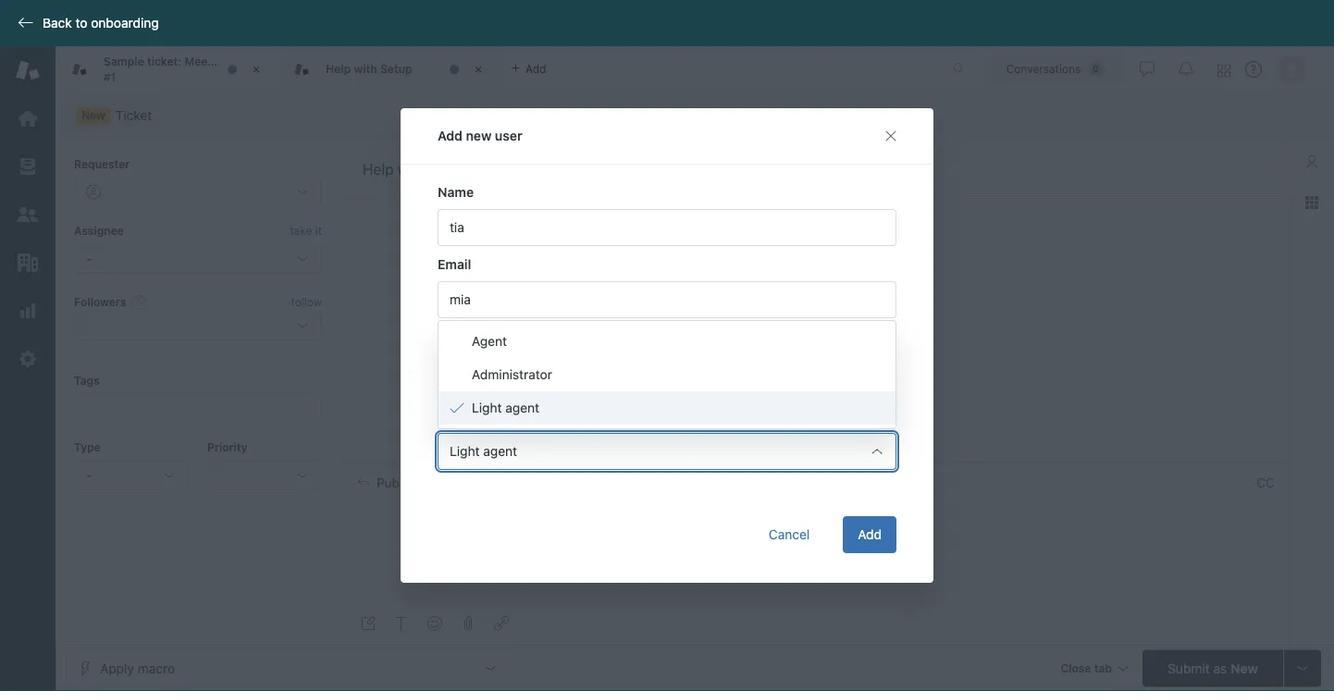 Task type: describe. For each thing, give the bounding box(es) containing it.
type
[[470, 329, 498, 344]]

conversations button
[[986, 54, 1123, 84]]

end user
[[460, 355, 512, 370]]

agent inside option
[[505, 400, 539, 415]]

email
[[438, 257, 471, 272]]

end
[[460, 355, 483, 370]]

take
[[290, 224, 312, 237]]

agent option
[[439, 325, 896, 358]]

cc
[[1257, 475, 1275, 490]]

1 vertical spatial user
[[486, 355, 512, 370]]

to
[[75, 15, 87, 31]]

secondary element
[[56, 97, 1334, 134]]

main element
[[0, 46, 56, 691]]

user
[[438, 329, 467, 344]]

-
[[86, 468, 92, 483]]

role
[[438, 409, 465, 424]]

get help image
[[1245, 61, 1262, 78]]

ticket
[[236, 55, 266, 68]]

light agent inside popup button
[[450, 444, 517, 459]]

help with setup tab
[[278, 46, 500, 93]]

onboarding
[[91, 15, 159, 31]]

cancel button
[[754, 516, 825, 553]]

help with setup
[[326, 62, 412, 75]]

- button
[[74, 461, 189, 490]]

with
[[354, 62, 377, 75]]

tab containing sample ticket: meet the ticket
[[56, 46, 278, 93]]

role list box
[[438, 320, 897, 429]]

format text image
[[394, 616, 409, 631]]

name
[[438, 185, 474, 200]]

add for add new user
[[438, 128, 463, 143]]

take it button
[[290, 222, 322, 240]]

light inside popup button
[[450, 444, 480, 459]]

light agent inside option
[[472, 400, 539, 415]]

light inside option
[[472, 400, 502, 415]]

type
[[74, 441, 101, 454]]

priority
[[207, 441, 247, 454]]

conversations
[[1006, 62, 1081, 75]]

cancel
[[769, 527, 810, 542]]

close image
[[469, 60, 488, 79]]

new
[[466, 128, 492, 143]]

0 vertical spatial user
[[495, 128, 522, 143]]

add for add
[[858, 527, 882, 542]]

insert emojis image
[[427, 616, 442, 631]]

meet
[[185, 55, 212, 68]]

submit
[[1168, 661, 1210, 676]]

tags
[[74, 374, 100, 387]]

staff
[[460, 381, 489, 396]]

views image
[[16, 155, 40, 179]]

submit as new
[[1168, 661, 1258, 676]]

assignee
[[74, 224, 124, 237]]

zendesk products image
[[1218, 64, 1231, 77]]

member
[[492, 381, 542, 396]]

take it
[[290, 224, 322, 237]]

back to onboarding
[[43, 15, 159, 31]]

agent
[[472, 334, 507, 349]]

tabs tab list
[[56, 46, 934, 93]]

Email field
[[438, 281, 897, 318]]

customers image
[[16, 203, 40, 227]]

follow
[[291, 295, 322, 308]]

apps image
[[1305, 195, 1319, 210]]

cc button
[[1257, 474, 1275, 491]]

get started image
[[16, 106, 40, 130]]

user type
[[438, 329, 498, 344]]



Task type: locate. For each thing, give the bounding box(es) containing it.
close modal image
[[884, 129, 898, 143]]

add link (cmd k) image
[[494, 616, 509, 631]]

light agent
[[472, 400, 539, 415], [450, 444, 517, 459]]

add attachment image
[[461, 616, 476, 631]]

add
[[438, 128, 463, 143], [858, 527, 882, 542]]

light
[[472, 400, 502, 415], [450, 444, 480, 459]]

0 horizontal spatial new
[[81, 109, 105, 122]]

0 vertical spatial add
[[438, 128, 463, 143]]

add new user dialog
[[401, 108, 934, 583]]

1 vertical spatial new
[[1231, 661, 1258, 676]]

add inside button
[[858, 527, 882, 542]]

draft mode image
[[361, 616, 376, 631]]

back to onboarding link
[[0, 15, 168, 31]]

add new user
[[438, 128, 522, 143]]

organizations image
[[16, 251, 40, 275]]

new inside secondary element
[[81, 109, 105, 122]]

light down 'staff'
[[472, 400, 502, 415]]

1 vertical spatial add
[[858, 527, 882, 542]]

add right cancel
[[858, 527, 882, 542]]

the
[[215, 55, 233, 68]]

#1
[[104, 70, 116, 83]]

Name field
[[438, 209, 897, 246]]

Public reply composer text field
[[350, 502, 1282, 541]]

ticket:
[[147, 55, 182, 68]]

0 vertical spatial new
[[81, 109, 105, 122]]

Subject field
[[359, 158, 1271, 180]]

setup
[[380, 62, 412, 75]]

1 vertical spatial light
[[450, 444, 480, 459]]

reporting image
[[16, 299, 40, 323]]

staff member
[[460, 381, 542, 396]]

None field
[[515, 473, 1249, 492]]

light agent option
[[439, 391, 896, 425]]

1 horizontal spatial add
[[858, 527, 882, 542]]

1 horizontal spatial new
[[1231, 661, 1258, 676]]

add left new
[[438, 128, 463, 143]]

0 vertical spatial agent
[[505, 400, 539, 415]]

user right new
[[495, 128, 522, 143]]

close image
[[247, 60, 266, 79]]

sample ticket: meet the ticket #1
[[104, 55, 266, 83]]

light agent down staff member
[[472, 400, 539, 415]]

0 vertical spatial light
[[472, 400, 502, 415]]

administrator
[[472, 367, 552, 382]]

admin image
[[16, 347, 40, 371]]

agent up to
[[483, 444, 517, 459]]

user down agent
[[486, 355, 512, 370]]

user
[[495, 128, 522, 143], [486, 355, 512, 370]]

sample
[[104, 55, 144, 68]]

follow button
[[291, 293, 322, 310]]

0 vertical spatial light agent
[[472, 400, 539, 415]]

help
[[326, 62, 351, 75]]

light agent button
[[438, 433, 897, 470]]

new down #1
[[81, 109, 105, 122]]

agent down member
[[505, 400, 539, 415]]

agent inside popup button
[[483, 444, 517, 459]]

to
[[489, 475, 504, 490]]

0 horizontal spatial add
[[438, 128, 463, 143]]

new
[[81, 109, 105, 122], [1231, 661, 1258, 676]]

agent
[[505, 400, 539, 415], [483, 444, 517, 459]]

new link
[[65, 103, 164, 129]]

1 vertical spatial agent
[[483, 444, 517, 459]]

add button
[[843, 516, 897, 553]]

it
[[315, 224, 322, 237]]

customer context image
[[1305, 155, 1319, 169]]

back
[[43, 15, 72, 31]]

as
[[1213, 661, 1227, 676]]

light down role
[[450, 444, 480, 459]]

zendesk support image
[[16, 58, 40, 82]]

new right as
[[1231, 661, 1258, 676]]

administrator option
[[439, 358, 896, 391]]

tab
[[56, 46, 278, 93]]

light agent up to
[[450, 444, 517, 459]]

1 vertical spatial light agent
[[450, 444, 517, 459]]



Task type: vqa. For each thing, say whether or not it's contained in the screenshot.
the when
no



